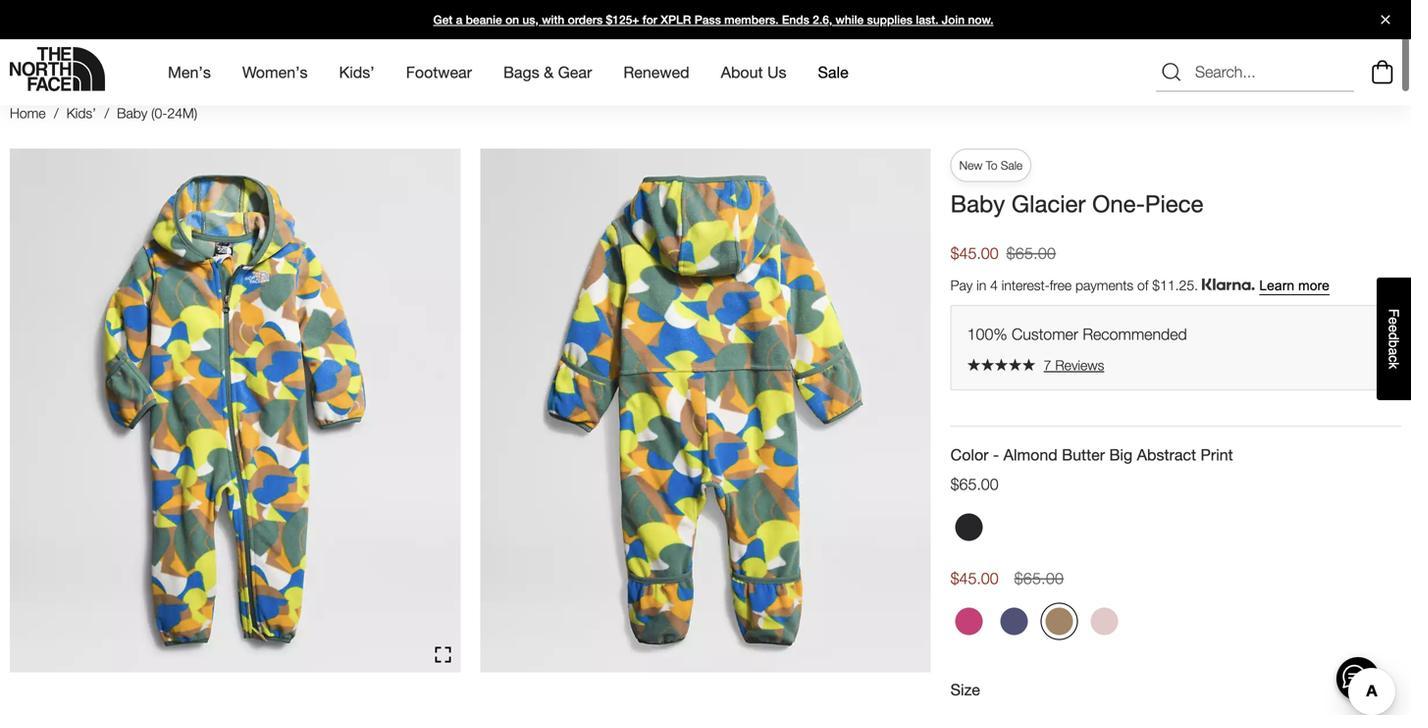 Task type: locate. For each thing, give the bounding box(es) containing it.
reviews
[[1056, 357, 1105, 373]]

e
[[1387, 317, 1402, 325], [1387, 325, 1402, 333]]

renewed link
[[624, 46, 690, 99]]

$65.00 up almond butter big abstract print icon
[[1015, 569, 1064, 588]]

women's
[[242, 63, 308, 82]]

2 $45.00 from the top
[[951, 569, 999, 588]]

kids'
[[339, 63, 375, 82], [66, 105, 96, 121]]

color - almond butter big abstract print
[[951, 446, 1234, 464]]

gear
[[558, 63, 592, 82]]

0 horizontal spatial /
[[54, 105, 59, 121]]

bags
[[504, 63, 540, 82]]

bags & gear link
[[504, 46, 592, 99]]

new to sale
[[960, 159, 1023, 172]]

sale down 2.6,
[[818, 63, 849, 82]]

$45.00
[[951, 244, 999, 263], [951, 569, 999, 588]]

renewed
[[624, 63, 690, 82]]

0 vertical spatial sale
[[818, 63, 849, 82]]

baby left (0-
[[117, 105, 147, 121]]

baby
[[117, 105, 147, 121], [951, 190, 1005, 218]]

1 $45.00 from the top
[[951, 244, 999, 263]]

1 vertical spatial $45.00
[[951, 569, 999, 588]]

a right "get"
[[456, 13, 463, 27]]

almond butter big abstract print image
[[1046, 608, 1074, 636]]

1 vertical spatial kids'
[[66, 105, 96, 121]]

0 horizontal spatial baby
[[117, 105, 147, 121]]

of
[[1138, 277, 1149, 294]]

1 horizontal spatial kids' link
[[339, 46, 375, 99]]

get
[[433, 13, 453, 27]]

2 vertical spatial $65.00
[[1015, 569, 1064, 588]]

0 vertical spatial kids' link
[[339, 46, 375, 99]]

f e e d b a c k
[[1387, 309, 1402, 369]]

women's link
[[242, 46, 308, 99]]

/ left baby (0-24m) link
[[105, 105, 109, 121]]

kids' link right women's link on the left top of the page
[[339, 46, 375, 99]]

$65.00 down color
[[951, 475, 999, 494]]

e up b at the right top of the page
[[1387, 325, 1402, 333]]

-
[[993, 446, 999, 464]]

tnf black image
[[956, 514, 983, 541]]

1 horizontal spatial /
[[105, 105, 109, 121]]

&
[[544, 63, 554, 82]]

kids' down the north face home page image
[[66, 105, 96, 121]]

glacier
[[1012, 190, 1086, 218]]

1 vertical spatial kids' link
[[66, 105, 96, 121]]

0 vertical spatial $45.00
[[951, 244, 999, 263]]

$65.00 up interest-
[[1007, 244, 1056, 263]]

footwear
[[406, 63, 472, 82]]

0 horizontal spatial a
[[456, 13, 463, 27]]

1 vertical spatial a
[[1387, 348, 1402, 356]]

Almond Butter Big Abstract Print radio
[[1041, 603, 1078, 640]]

cave blue image
[[1001, 608, 1028, 636]]

orders
[[568, 13, 603, 27]]

a
[[456, 13, 463, 27], [1387, 348, 1402, 356]]

us
[[768, 63, 787, 82]]

purdy pink image
[[1091, 608, 1119, 636]]

interest-
[[1002, 277, 1050, 294]]

last.
[[916, 13, 939, 27]]

1 horizontal spatial sale
[[1001, 159, 1023, 172]]

xplr
[[661, 13, 691, 27]]

e up the d
[[1387, 317, 1402, 325]]

TNF Black radio
[[951, 509, 988, 546]]

Mr. Pink Big Abstract Print radio
[[951, 603, 988, 640]]

baby down new
[[951, 190, 1005, 218]]

24m)
[[167, 105, 197, 121]]

color option group
[[951, 509, 1402, 554], [951, 603, 1402, 648]]

1 horizontal spatial a
[[1387, 348, 1402, 356]]

$11.25.
[[1153, 277, 1199, 294]]

100%
[[968, 325, 1008, 344]]

1 e from the top
[[1387, 317, 1402, 325]]

more
[[1299, 278, 1330, 294]]

Search search field
[[1156, 53, 1355, 92]]

sale right "to"
[[1001, 159, 1023, 172]]

0 vertical spatial color option group
[[951, 509, 1402, 554]]

a up k
[[1387, 348, 1402, 356]]

ends
[[782, 13, 810, 27]]

1 vertical spatial $65.00
[[951, 475, 999, 494]]

$45.00 up the in
[[951, 244, 999, 263]]

0 horizontal spatial sale
[[818, 63, 849, 82]]

now.
[[968, 13, 994, 27]]

1 horizontal spatial kids'
[[339, 63, 375, 82]]

size
[[951, 681, 981, 699]]

kids' link
[[339, 46, 375, 99], [66, 105, 96, 121]]

in
[[977, 277, 987, 294]]

2 / from the left
[[105, 105, 109, 121]]

mr. pink big abstract print image
[[956, 608, 983, 636]]

1 vertical spatial baby
[[951, 190, 1005, 218]]

1 horizontal spatial baby
[[951, 190, 1005, 218]]

kids' right women's
[[339, 63, 375, 82]]

bags & gear
[[504, 63, 592, 82]]

search all image
[[1160, 61, 1184, 84]]

0 vertical spatial a
[[456, 13, 463, 27]]

sale
[[818, 63, 849, 82], [1001, 159, 1023, 172]]

klarna image
[[1202, 279, 1255, 291]]

1 color option group from the top
[[951, 509, 1402, 554]]

c
[[1387, 356, 1402, 363]]

pay in 4 interest-free payments of $11.25.
[[951, 277, 1202, 294]]

piece
[[1145, 190, 1204, 218]]

$65.00
[[1007, 244, 1056, 263], [951, 475, 999, 494], [1015, 569, 1064, 588]]

pay
[[951, 277, 973, 294]]

kids' link down the north face home page image
[[66, 105, 96, 121]]

/ right home link
[[54, 105, 59, 121]]

$45.00 up mr. pink big abstract print image
[[951, 569, 999, 588]]

1 vertical spatial color option group
[[951, 603, 1402, 648]]

/
[[54, 105, 59, 121], [105, 105, 109, 121]]

butter
[[1062, 446, 1105, 464]]

get a beanie on us, with orders $125+ for xplr pass members. ends 2.6, while supplies last. join now.
[[433, 13, 994, 27]]

7 reviews
[[1044, 357, 1105, 373]]

0 vertical spatial baby
[[117, 105, 147, 121]]

a inside 'link'
[[456, 13, 463, 27]]

pass
[[695, 13, 721, 27]]

(0-
[[151, 105, 167, 121]]

about
[[721, 63, 763, 82]]

home
[[10, 105, 46, 121]]



Task type: vqa. For each thing, say whether or not it's contained in the screenshot.
Baby Glacier One-Piece button to the left
no



Task type: describe. For each thing, give the bounding box(es) containing it.
for
[[643, 13, 658, 27]]

print
[[1201, 446, 1234, 464]]

7 reviews link
[[968, 357, 1385, 374]]

big
[[1110, 446, 1133, 464]]

d
[[1387, 333, 1402, 340]]

open full screen image
[[435, 648, 451, 663]]

on
[[506, 13, 519, 27]]

$125+
[[606, 13, 639, 27]]

f
[[1387, 309, 1402, 317]]

supplies
[[867, 13, 913, 27]]

2.6,
[[813, 13, 833, 27]]

0 horizontal spatial kids'
[[66, 105, 96, 121]]

baby glacier one-piece
[[951, 190, 1204, 218]]

view cart image
[[1367, 58, 1399, 87]]

2 color option group from the top
[[951, 603, 1402, 648]]

beanie
[[466, 13, 502, 27]]

7
[[1044, 357, 1052, 373]]

members.
[[725, 13, 779, 27]]

0 vertical spatial $65.00
[[1007, 244, 1056, 263]]

baby (0-24m) link
[[117, 105, 197, 121]]

sale link
[[818, 46, 849, 99]]

join
[[942, 13, 965, 27]]

footwear link
[[406, 46, 472, 99]]

1 / from the left
[[54, 105, 59, 121]]

2 e from the top
[[1387, 325, 1402, 333]]

close image
[[1373, 15, 1399, 24]]

learn
[[1260, 278, 1295, 294]]

free
[[1050, 277, 1072, 294]]

payments
[[1076, 277, 1134, 294]]

home link
[[10, 105, 46, 121]]

b
[[1387, 340, 1402, 348]]

us,
[[523, 13, 539, 27]]

new
[[960, 159, 983, 172]]

home / kids' / baby (0-24m)
[[10, 105, 197, 121]]

men's
[[168, 63, 211, 82]]

with
[[542, 13, 565, 27]]

f e e d b a c k button
[[1377, 278, 1412, 401]]

k
[[1387, 363, 1402, 369]]

recommended
[[1083, 325, 1188, 344]]

get a beanie on us, with orders $125+ for xplr pass members. ends 2.6, while supplies last. join now. link
[[0, 0, 1412, 39]]

abstract
[[1137, 446, 1197, 464]]

0 vertical spatial kids'
[[339, 63, 375, 82]]

while
[[836, 13, 864, 27]]

about us link
[[721, 46, 787, 99]]

learn more button
[[1260, 278, 1330, 294]]

one-
[[1093, 190, 1145, 218]]

customer
[[1012, 325, 1079, 344]]

almond
[[1004, 446, 1058, 464]]

a inside button
[[1387, 348, 1402, 356]]

100% customer recommended
[[968, 325, 1188, 344]]

1 vertical spatial sale
[[1001, 159, 1023, 172]]

4
[[991, 277, 998, 294]]

men's link
[[168, 46, 211, 99]]

to
[[986, 159, 998, 172]]

0 horizontal spatial kids' link
[[66, 105, 96, 121]]

learn more
[[1260, 278, 1330, 294]]

the north face home page image
[[10, 47, 105, 91]]

color
[[951, 446, 989, 464]]

Purdy Pink radio
[[1086, 603, 1124, 640]]

Cave Blue radio
[[996, 603, 1033, 640]]

about us
[[721, 63, 787, 82]]



